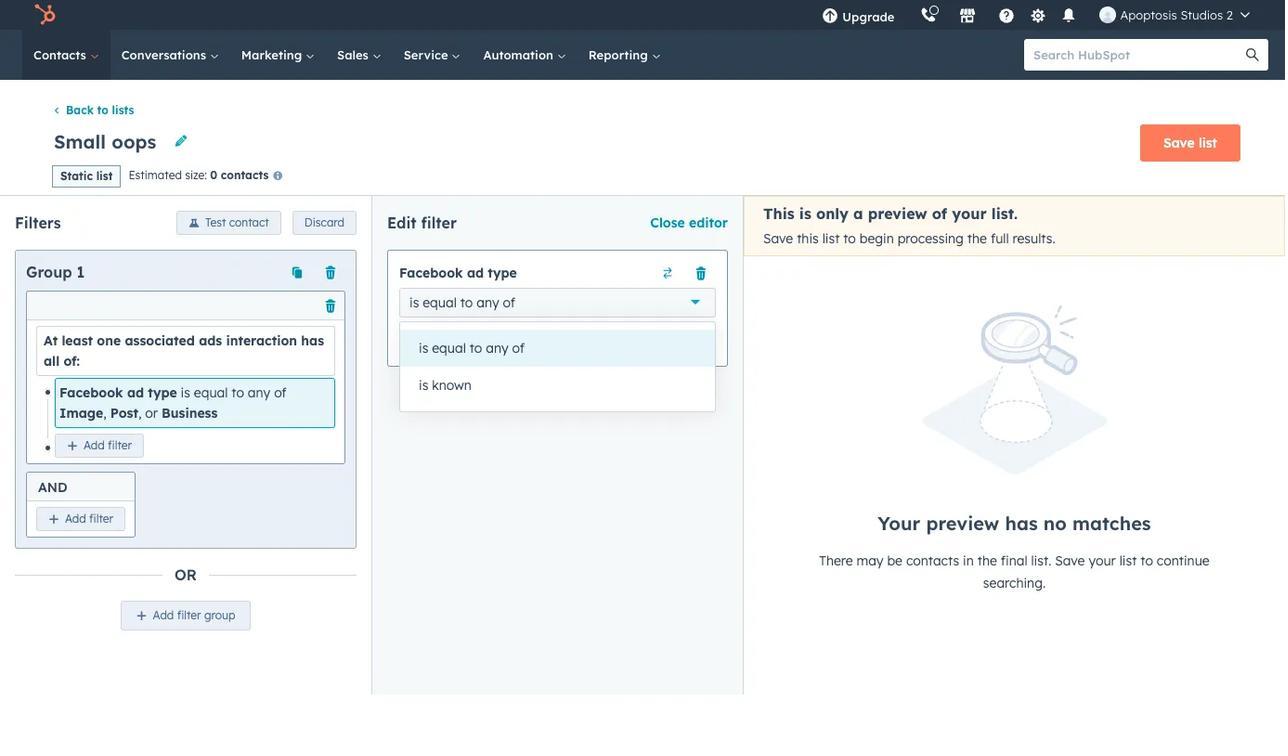 Task type: locate. For each thing, give the bounding box(es) containing it.
ad inside facebook ad type is equal to any of image , post , or business
[[127, 384, 144, 401]]

contacts right 0
[[221, 168, 269, 182]]

0
[[210, 168, 218, 182]]

the
[[968, 230, 988, 247], [978, 553, 998, 570]]

1 vertical spatial any
[[486, 340, 509, 357]]

list. up full
[[992, 204, 1019, 223]]

post
[[496, 332, 520, 346], [110, 405, 138, 422]]

1 close image from the left
[[529, 336, 537, 343]]

0 vertical spatial type
[[488, 265, 517, 281]]

your up processing
[[953, 204, 987, 223]]

group 1
[[26, 263, 85, 281]]

group
[[26, 263, 72, 281]]

the left full
[[968, 230, 988, 247]]

is up this
[[800, 204, 812, 223]]

1 vertical spatial type
[[148, 384, 177, 401]]

close editor button
[[651, 212, 728, 234]]

is down facebook ad type
[[410, 294, 419, 311]]

has
[[301, 332, 324, 349], [1006, 512, 1039, 536]]

1 , from the left
[[103, 405, 107, 422]]

list. inside there may be contacts in the final list. save your list to continue searching.
[[1032, 553, 1052, 570]]

0 horizontal spatial ad
[[127, 384, 144, 401]]

this
[[764, 204, 795, 223]]

or up the add filter group button
[[175, 566, 197, 585]]

facebook inside facebook ad type is equal to any of image , post , or business
[[59, 384, 123, 401]]

1 vertical spatial image
[[59, 405, 103, 422]]

0 horizontal spatial facebook
[[59, 384, 123, 401]]

2 vertical spatial save
[[1056, 553, 1086, 570]]

is equal to any of up known
[[419, 340, 525, 357]]

any down facebook ad type
[[477, 294, 500, 311]]

close image for post
[[529, 336, 537, 343]]

is equal to any of
[[410, 294, 516, 311], [419, 340, 525, 357]]

settings image
[[1030, 8, 1047, 25]]

results.
[[1013, 230, 1056, 247]]

save inside there may be contacts in the final list. save your list to continue searching.
[[1056, 553, 1086, 570]]

add
[[84, 439, 105, 453], [65, 512, 86, 526], [153, 609, 174, 623]]

equal inside is equal to any of button
[[432, 340, 466, 357]]

of down interaction
[[274, 384, 287, 401]]

2 , from the left
[[138, 405, 142, 422]]

0 horizontal spatial image
[[59, 405, 103, 422]]

help button
[[992, 0, 1023, 30]]

2 vertical spatial add
[[153, 609, 174, 623]]

1 vertical spatial save
[[764, 230, 794, 247]]

image down of:
[[59, 405, 103, 422]]

0 horizontal spatial has
[[301, 332, 324, 349]]

image inside facebook ad type is equal to any of image , post , or business
[[59, 405, 103, 422]]

close image
[[529, 336, 537, 343], [617, 336, 625, 343]]

add filter button up and
[[55, 434, 144, 458]]

1 vertical spatial contacts
[[907, 553, 960, 570]]

0 horizontal spatial business
[[162, 405, 218, 422]]

0 vertical spatial facebook
[[400, 265, 463, 281]]

list. inside this is only a preview of your list. save this list to begin processing the full results.
[[992, 204, 1019, 223]]

add filter button down and
[[36, 508, 125, 532]]

0 vertical spatial preview
[[868, 204, 928, 223]]

2 vertical spatial equal
[[194, 384, 228, 401]]

list. right final
[[1032, 553, 1052, 570]]

marketplaces button
[[949, 0, 988, 30]]

ad down associated
[[127, 384, 144, 401]]

0 horizontal spatial ,
[[103, 405, 107, 422]]

to inside facebook ad type is equal to any of image , post , or business
[[232, 384, 244, 401]]

1 vertical spatial equal
[[432, 340, 466, 357]]

your preview has no matches
[[878, 512, 1152, 536]]

business down is equal to any of popup button
[[560, 332, 608, 346]]

0 vertical spatial list.
[[992, 204, 1019, 223]]

contacts
[[33, 47, 90, 62]]

2 vertical spatial any
[[248, 384, 271, 401]]

editor
[[689, 214, 728, 231]]

1 vertical spatial list.
[[1032, 553, 1052, 570]]

0 horizontal spatial contacts
[[221, 168, 269, 182]]

reporting link
[[578, 30, 672, 80]]

any down interaction
[[248, 384, 271, 401]]

facebook down of:
[[59, 384, 123, 401]]

this is only a preview of your list. save this list to begin processing the full results.
[[764, 204, 1056, 247]]

estimated
[[129, 168, 182, 182]]

begin
[[860, 230, 895, 247]]

0 horizontal spatial type
[[148, 384, 177, 401]]

0 vertical spatial is equal to any of
[[410, 294, 516, 311]]

is left known
[[419, 377, 429, 394]]

add filter down facebook ad type is equal to any of image , post , or business
[[84, 439, 132, 453]]

2 horizontal spatial save
[[1164, 135, 1196, 151]]

1 vertical spatial ad
[[127, 384, 144, 401]]

contacts inside page section element
[[221, 168, 269, 182]]

preview inside this is only a preview of your list. save this list to begin processing the full results.
[[868, 204, 928, 223]]

or down at least one associated ads interaction has all of: on the top of page
[[145, 405, 158, 422]]

final
[[1001, 553, 1028, 570]]

the inside this is only a preview of your list. save this list to begin processing the full results.
[[968, 230, 988, 247]]

may
[[857, 553, 884, 570]]

to left continue
[[1141, 553, 1154, 570]]

preview up begin
[[868, 204, 928, 223]]

type up is equal to any of popup button
[[488, 265, 517, 281]]

1 vertical spatial business
[[162, 405, 218, 422]]

1 vertical spatial or
[[175, 566, 197, 585]]

of:
[[64, 353, 80, 370]]

add down and
[[65, 512, 86, 526]]

has inside at least one associated ads interaction has all of:
[[301, 332, 324, 349]]

post down one
[[110, 405, 138, 422]]

facebook for facebook ad type
[[400, 265, 463, 281]]

list inside this is only a preview of your list. save this list to begin processing the full results.
[[823, 230, 840, 247]]

add down facebook ad type is equal to any of image , post , or business
[[84, 439, 105, 453]]

equal down facebook ad type
[[423, 294, 457, 311]]

0 horizontal spatial close image
[[529, 336, 537, 343]]

add filter down and
[[65, 512, 113, 526]]

marketing
[[241, 47, 306, 62]]

equal up known
[[432, 340, 466, 357]]

marketplaces image
[[960, 8, 977, 25]]

2 close image from the left
[[617, 336, 625, 343]]

static list
[[60, 169, 113, 183]]

preview
[[868, 204, 928, 223], [927, 512, 1000, 536]]

1 horizontal spatial ad
[[467, 265, 484, 281]]

has left no
[[1006, 512, 1039, 536]]

your
[[953, 204, 987, 223], [1089, 553, 1117, 570]]

apoptosis studios 2 button
[[1089, 0, 1262, 30]]

0 vertical spatial image
[[418, 332, 456, 346]]

0 vertical spatial contacts
[[221, 168, 269, 182]]

0 vertical spatial ad
[[467, 265, 484, 281]]

1 vertical spatial facebook
[[59, 384, 123, 401]]

to inside this is only a preview of your list. save this list to begin processing the full results.
[[844, 230, 857, 247]]

of right close icon
[[512, 340, 525, 357]]

to down interaction
[[232, 384, 244, 401]]

1 vertical spatial has
[[1006, 512, 1039, 536]]

image
[[418, 332, 456, 346], [59, 405, 103, 422]]

, down associated
[[138, 405, 142, 422]]

is down at least one associated ads interaction has all of: on the top of page
[[181, 384, 190, 401]]

test
[[205, 215, 226, 229]]

menu
[[810, 0, 1264, 30]]

facebook
[[400, 265, 463, 281], [59, 384, 123, 401]]

0 vertical spatial any
[[477, 294, 500, 311]]

page section element
[[0, 80, 1286, 195]]

1 horizontal spatial has
[[1006, 512, 1039, 536]]

reporting
[[589, 47, 652, 62]]

of up processing
[[933, 204, 948, 223]]

to
[[97, 103, 109, 117], [844, 230, 857, 247], [461, 294, 473, 311], [470, 340, 483, 357], [232, 384, 244, 401], [1141, 553, 1154, 570]]

facebook down edit filter
[[400, 265, 463, 281]]

equal inside is equal to any of popup button
[[423, 294, 457, 311]]

0 vertical spatial business
[[560, 332, 608, 346]]

is equal to any of down facebook ad type
[[410, 294, 516, 311]]

filter
[[421, 213, 457, 232], [108, 439, 132, 453], [89, 512, 113, 526], [177, 609, 201, 623]]

0 vertical spatial save
[[1164, 135, 1196, 151]]

save inside button
[[1164, 135, 1196, 151]]

known
[[432, 377, 472, 394]]

post right close icon
[[496, 332, 520, 346]]

0 horizontal spatial or
[[145, 405, 158, 422]]

1 horizontal spatial facebook
[[400, 265, 463, 281]]

of down facebook ad type
[[503, 294, 516, 311]]

business
[[560, 332, 608, 346], [162, 405, 218, 422]]

contacts inside there may be contacts in the final list. save your list to continue searching.
[[907, 553, 960, 570]]

to down a
[[844, 230, 857, 247]]

1 horizontal spatial post
[[496, 332, 520, 346]]

list. for your
[[992, 204, 1019, 223]]

add left the group
[[153, 609, 174, 623]]

is
[[800, 204, 812, 223], [410, 294, 419, 311], [419, 340, 429, 357], [419, 377, 429, 394], [181, 384, 190, 401]]

at
[[44, 332, 58, 349]]

is inside is known button
[[419, 377, 429, 394]]

0 vertical spatial the
[[968, 230, 988, 247]]

add for or
[[153, 609, 174, 623]]

notifications image
[[1061, 8, 1078, 25]]

list box
[[400, 322, 715, 412]]

has right interaction
[[301, 332, 324, 349]]

type inside facebook ad type is equal to any of image , post , or business
[[148, 384, 177, 401]]

business down at least one associated ads interaction has all of: on the top of page
[[162, 405, 218, 422]]

contacts left the 'in'
[[907, 553, 960, 570]]

0 vertical spatial add filter button
[[55, 434, 144, 458]]

image left close icon
[[418, 332, 456, 346]]

add inside the add filter group button
[[153, 609, 174, 623]]

0 horizontal spatial your
[[953, 204, 987, 223]]

of inside button
[[512, 340, 525, 357]]

,
[[103, 405, 107, 422], [138, 405, 142, 422]]

close editor
[[651, 214, 728, 231]]

search image
[[1247, 48, 1260, 61]]

1 vertical spatial is equal to any of
[[419, 340, 525, 357]]

to down facebook ad type
[[461, 294, 473, 311]]

0 horizontal spatial list.
[[992, 204, 1019, 223]]

at least one associated ads interaction has all of:
[[44, 332, 324, 370]]

0 horizontal spatial save
[[764, 230, 794, 247]]

the right the 'in'
[[978, 553, 998, 570]]

1 horizontal spatial close image
[[617, 336, 625, 343]]

processing
[[898, 230, 964, 247]]

, down one
[[103, 405, 107, 422]]

ads
[[199, 332, 222, 349]]

ad up close icon
[[467, 265, 484, 281]]

add filter button
[[55, 434, 144, 458], [36, 508, 125, 532]]

is equal to any of button
[[400, 288, 716, 317]]

1 vertical spatial add
[[65, 512, 86, 526]]

0 vertical spatial equal
[[423, 294, 457, 311]]

list.
[[992, 204, 1019, 223], [1032, 553, 1052, 570]]

close image for business
[[617, 336, 625, 343]]

1 vertical spatial your
[[1089, 553, 1117, 570]]

1 vertical spatial add filter button
[[36, 508, 125, 532]]

1 vertical spatial add filter
[[65, 512, 113, 526]]

list inside there may be contacts in the final list. save your list to continue searching.
[[1120, 553, 1138, 570]]

of
[[933, 204, 948, 223], [503, 294, 516, 311], [512, 340, 525, 357], [274, 384, 287, 401]]

1 horizontal spatial save
[[1056, 553, 1086, 570]]

equal down at least one associated ads interaction has all of: on the top of page
[[194, 384, 228, 401]]

filter inside button
[[177, 609, 201, 623]]

all
[[44, 353, 60, 370]]

save for your
[[764, 230, 794, 247]]

any right close icon
[[486, 340, 509, 357]]

save
[[1164, 135, 1196, 151], [764, 230, 794, 247], [1056, 553, 1086, 570]]

0 vertical spatial or
[[145, 405, 158, 422]]

service link
[[393, 30, 472, 80]]

add filter
[[84, 439, 132, 453], [65, 512, 113, 526]]

1 horizontal spatial list.
[[1032, 553, 1052, 570]]

1 vertical spatial preview
[[927, 512, 1000, 536]]

1 horizontal spatial your
[[1089, 553, 1117, 570]]

there
[[820, 553, 854, 570]]

1 horizontal spatial or
[[175, 566, 197, 585]]

1 horizontal spatial contacts
[[907, 553, 960, 570]]

preview up the 'in'
[[927, 512, 1000, 536]]

save inside this is only a preview of your list. save this list to begin processing the full results.
[[764, 230, 794, 247]]

1 vertical spatial post
[[110, 405, 138, 422]]

is equal to any of inside popup button
[[410, 294, 516, 311]]

your inside this is only a preview of your list. save this list to begin processing the full results.
[[953, 204, 987, 223]]

back to lists
[[66, 103, 134, 117]]

to up known
[[470, 340, 483, 357]]

any
[[477, 294, 500, 311], [486, 340, 509, 357], [248, 384, 271, 401]]

0 vertical spatial your
[[953, 204, 987, 223]]

contacts
[[221, 168, 269, 182], [907, 553, 960, 570]]

of inside popup button
[[503, 294, 516, 311]]

ad for facebook ad type
[[467, 265, 484, 281]]

save list
[[1164, 135, 1218, 151]]

type down at least one associated ads interaction has all of: on the top of page
[[148, 384, 177, 401]]

size:
[[185, 168, 207, 182]]

list
[[1199, 135, 1218, 151], [96, 169, 113, 183], [823, 230, 840, 247], [1120, 553, 1138, 570]]

save for final
[[1056, 553, 1086, 570]]

to left lists
[[97, 103, 109, 117]]

0 vertical spatial add
[[84, 439, 105, 453]]

is up the is known
[[419, 340, 429, 357]]

1 horizontal spatial type
[[488, 265, 517, 281]]

0 vertical spatial has
[[301, 332, 324, 349]]

1 horizontal spatial ,
[[138, 405, 142, 422]]

equal inside facebook ad type is equal to any of image , post , or business
[[194, 384, 228, 401]]

is equal to any of inside button
[[419, 340, 525, 357]]

your down matches
[[1089, 553, 1117, 570]]

save list banner
[[45, 119, 1241, 164]]

is inside is equal to any of popup button
[[410, 294, 419, 311]]

searching.
[[984, 576, 1046, 592]]

0 horizontal spatial post
[[110, 405, 138, 422]]

1 vertical spatial the
[[978, 553, 998, 570]]



Task type: describe. For each thing, give the bounding box(es) containing it.
ad for facebook ad type is equal to any of image , post , or business
[[127, 384, 144, 401]]

List name field
[[52, 129, 163, 155]]

no
[[1044, 512, 1068, 536]]

group
[[204, 609, 235, 623]]

least
[[62, 332, 93, 349]]

marketing link
[[230, 30, 326, 80]]

be
[[888, 553, 903, 570]]

settings link
[[1027, 5, 1050, 25]]

edit
[[387, 213, 417, 232]]

facebook ad type is equal to any of image , post , or business
[[59, 384, 287, 422]]

close
[[651, 214, 685, 231]]

automation
[[484, 47, 557, 62]]

to inside page section element
[[97, 103, 109, 117]]

of inside this is only a preview of your list. save this list to begin processing the full results.
[[933, 204, 948, 223]]

save list button
[[1141, 124, 1241, 162]]

to inside button
[[470, 340, 483, 357]]

calling icon button
[[914, 3, 945, 27]]

test contact
[[205, 215, 269, 229]]

your inside there may be contacts in the final list. save your list to continue searching.
[[1089, 553, 1117, 570]]

discard
[[305, 215, 345, 229]]

hubspot link
[[22, 4, 70, 26]]

edit filter
[[387, 213, 457, 232]]

studios
[[1181, 7, 1224, 22]]

add for and
[[65, 512, 86, 526]]

back to lists link
[[52, 103, 134, 117]]

post inside facebook ad type is equal to any of image , post , or business
[[110, 405, 138, 422]]

full
[[991, 230, 1010, 247]]

there may be contacts in the final list. save your list to continue searching.
[[820, 553, 1210, 592]]

1 horizontal spatial image
[[418, 332, 456, 346]]

list. for final
[[1032, 553, 1052, 570]]

contacts link
[[22, 30, 110, 80]]

the inside there may be contacts in the final list. save your list to continue searching.
[[978, 553, 998, 570]]

discard button
[[292, 211, 357, 235]]

contacts for be
[[907, 553, 960, 570]]

any inside facebook ad type is equal to any of image , post , or business
[[248, 384, 271, 401]]

matches
[[1073, 512, 1152, 536]]

is known button
[[400, 367, 715, 404]]

0 vertical spatial post
[[496, 332, 520, 346]]

your
[[878, 512, 921, 536]]

filters
[[15, 213, 61, 232]]

close image
[[465, 336, 473, 343]]

contact
[[229, 215, 269, 229]]

a
[[854, 204, 864, 223]]

is known
[[419, 377, 472, 394]]

test contact button
[[177, 211, 281, 235]]

is inside is equal to any of button
[[419, 340, 429, 357]]

conversations
[[121, 47, 210, 62]]

calling icon image
[[921, 7, 938, 24]]

menu containing apoptosis studios 2
[[810, 0, 1264, 30]]

any inside is equal to any of button
[[486, 340, 509, 357]]

in
[[964, 553, 974, 570]]

static
[[60, 169, 93, 183]]

1
[[77, 263, 85, 281]]

add filter group
[[153, 609, 235, 623]]

estimated size: 0 contacts
[[129, 168, 269, 182]]

this
[[797, 230, 819, 247]]

list box containing is equal to any of
[[400, 322, 715, 412]]

to inside there may be contacts in the final list. save your list to continue searching.
[[1141, 553, 1154, 570]]

conversations link
[[110, 30, 230, 80]]

upgrade image
[[823, 8, 839, 25]]

service
[[404, 47, 452, 62]]

of inside facebook ad type is equal to any of image , post , or business
[[274, 384, 287, 401]]

associated
[[125, 332, 195, 349]]

apoptosis
[[1121, 7, 1178, 22]]

hubspot image
[[33, 4, 56, 26]]

2
[[1227, 7, 1234, 22]]

tara schultz image
[[1101, 7, 1117, 23]]

only
[[817, 204, 849, 223]]

notifications button
[[1054, 0, 1086, 30]]

type for facebook ad type is equal to any of image , post , or business
[[148, 384, 177, 401]]

sales
[[337, 47, 372, 62]]

search button
[[1238, 39, 1269, 71]]

interaction
[[226, 332, 297, 349]]

or inside facebook ad type is equal to any of image , post , or business
[[145, 405, 158, 422]]

help image
[[999, 8, 1016, 25]]

continue
[[1158, 553, 1210, 570]]

Search HubSpot search field
[[1025, 39, 1252, 71]]

upgrade
[[843, 9, 895, 24]]

automation link
[[472, 30, 578, 80]]

type for facebook ad type
[[488, 265, 517, 281]]

to inside popup button
[[461, 294, 473, 311]]

apoptosis studios 2
[[1121, 7, 1234, 22]]

is inside this is only a preview of your list. save this list to begin processing the full results.
[[800, 204, 812, 223]]

any inside is equal to any of popup button
[[477, 294, 500, 311]]

list inside button
[[1199, 135, 1218, 151]]

add filter group button
[[120, 601, 251, 631]]

1 horizontal spatial business
[[560, 332, 608, 346]]

facebook for facebook ad type is equal to any of image , post , or business
[[59, 384, 123, 401]]

one
[[97, 332, 121, 349]]

lists
[[112, 103, 134, 117]]

is inside facebook ad type is equal to any of image , post , or business
[[181, 384, 190, 401]]

facebook ad type
[[400, 265, 517, 281]]

and
[[38, 479, 67, 496]]

back
[[66, 103, 94, 117]]

0 vertical spatial add filter
[[84, 439, 132, 453]]

contacts for 0
[[221, 168, 269, 182]]

sales link
[[326, 30, 393, 80]]

business inside facebook ad type is equal to any of image , post , or business
[[162, 405, 218, 422]]

is equal to any of button
[[400, 330, 715, 367]]



Task type: vqa. For each thing, say whether or not it's contained in the screenshot.
Phone Field
no



